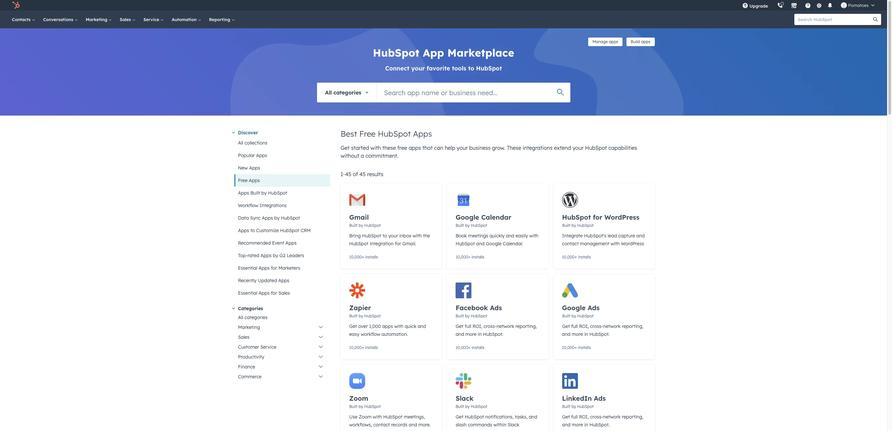 Task type: vqa. For each thing, say whether or not it's contained in the screenshot.
emailmaria@hubspot.com
no



Task type: locate. For each thing, give the bounding box(es) containing it.
hubspot inside zapier built by hubspot
[[364, 314, 381, 319]]

your left favorite
[[411, 65, 425, 72]]

zoom inside use zoom with hubspot meetings, workflows, contact records and more.
[[359, 415, 372, 421]]

and right the quick
[[418, 324, 426, 330]]

search image
[[873, 17, 878, 22]]

get up slash
[[456, 415, 464, 421]]

caret image
[[232, 132, 235, 134], [232, 308, 235, 310]]

free up started
[[359, 129, 376, 139]]

automation.
[[382, 332, 408, 338]]

new apps link
[[234, 162, 330, 175]]

all for discover
[[238, 140, 243, 146]]

get inside get over 1,000 apps with quick and easy workflow automation.
[[349, 324, 357, 330]]

0 horizontal spatial categories
[[245, 315, 268, 321]]

ads
[[490, 304, 502, 312], [588, 304, 600, 312], [594, 395, 606, 403]]

0 horizontal spatial all categories
[[238, 315, 268, 321]]

2 vertical spatial all
[[238, 315, 243, 321]]

for down inbox
[[395, 241, 401, 247]]

1 essential from the top
[[238, 266, 257, 272]]

popular
[[238, 153, 255, 159]]

1 vertical spatial essential
[[238, 291, 257, 297]]

calling icon image
[[777, 3, 783, 9]]

get full roi, cross-network reporting, and more in hubspot.
[[456, 324, 537, 338], [562, 324, 643, 338], [562, 415, 643, 429]]

slack up slash
[[456, 395, 474, 403]]

1 vertical spatial sales link
[[234, 333, 330, 343]]

settings image
[[816, 3, 822, 9]]

built inside the facebook ads built by hubspot
[[456, 314, 464, 319]]

service left automation
[[143, 17, 161, 22]]

easy
[[349, 332, 359, 338]]

cross- down 'linkedin ads built by hubspot'
[[590, 415, 603, 421]]

upgrade
[[750, 3, 768, 9]]

caret image for categories
[[232, 308, 235, 310]]

of
[[353, 171, 358, 178]]

apps right free
[[409, 145, 421, 151]]

google ads built by hubspot
[[562, 304, 600, 319]]

cross- down the facebook ads built by hubspot
[[484, 324, 497, 330]]

started
[[351, 145, 369, 151]]

10,000 for google calendar
[[456, 255, 468, 260]]

categories
[[333, 89, 361, 96], [245, 315, 268, 321]]

0 horizontal spatial sales link
[[116, 11, 139, 28]]

for inside bring hubspot to your inbox with the hubspot integration for gmail.
[[395, 241, 401, 247]]

with left the
[[413, 233, 422, 239]]

0 vertical spatial contact
[[562, 241, 579, 247]]

apps down essential apps for marketers link
[[278, 278, 289, 284]]

get full roi, cross-network reporting, and more in hubspot. down 'linkedin ads built by hubspot'
[[562, 415, 643, 429]]

get inside get hubspot notifications, tasks, and slash commands within slack
[[456, 415, 464, 421]]

hubspot. down google ads built by hubspot
[[590, 332, 610, 338]]

essential for essential apps for marketers
[[238, 266, 257, 272]]

ads inside google ads built by hubspot
[[588, 304, 600, 312]]

10,000 for zapier
[[349, 346, 362, 351]]

with down the lead
[[611, 241, 620, 247]]

roi, for google
[[579, 324, 589, 330]]

2 caret image from the top
[[232, 308, 235, 310]]

0 vertical spatial all categories
[[325, 89, 361, 96]]

0 horizontal spatial contact
[[373, 423, 390, 429]]

installs for google ads
[[578, 346, 591, 351]]

10,000 for google ads
[[562, 346, 575, 351]]

1 horizontal spatial slack
[[508, 423, 519, 429]]

commands
[[468, 423, 492, 429]]

get down google ads built by hubspot
[[562, 324, 570, 330]]

hubspot inside the facebook ads built by hubspot
[[471, 314, 487, 319]]

get for facebook
[[456, 324, 464, 330]]

1 vertical spatial wordpress
[[621, 241, 644, 247]]

roi,
[[473, 324, 482, 330], [579, 324, 589, 330], [579, 415, 589, 421]]

data sync apps by hubspot link
[[234, 212, 330, 225]]

0 vertical spatial google
[[456, 213, 479, 222]]

caret image left discover
[[232, 132, 235, 134]]

recommended
[[238, 241, 271, 246]]

zoom inside zoom built by hubspot
[[349, 395, 368, 403]]

bring
[[349, 233, 361, 239]]

wordpress down capture
[[621, 241, 644, 247]]

top-
[[238, 253, 248, 259]]

1 vertical spatial google
[[486, 241, 502, 247]]

slack inside get hubspot notifications, tasks, and slash commands within slack
[[508, 423, 519, 429]]

cross- for google
[[590, 324, 603, 330]]

your left inbox
[[388, 233, 398, 239]]

finance link
[[234, 363, 330, 373]]

hubspot inside slack built by hubspot
[[471, 405, 487, 410]]

apps down new apps
[[249, 178, 260, 184]]

in down google ads built by hubspot
[[584, 332, 588, 338]]

get full roi, cross-network reporting, and more in hubspot. down google ads built by hubspot
[[562, 324, 643, 338]]

get up without
[[341, 145, 350, 151]]

0 vertical spatial zoom
[[349, 395, 368, 403]]

to inside bring hubspot to your inbox with the hubspot integration for gmail.
[[383, 233, 387, 239]]

1 horizontal spatial to
[[383, 233, 387, 239]]

2 vertical spatial sales
[[238, 335, 250, 341]]

+ for facebook ads
[[468, 346, 471, 351]]

in for facebook
[[478, 332, 482, 338]]

full down the facebook ads built by hubspot
[[465, 324, 471, 330]]

apps
[[609, 39, 618, 44], [641, 39, 651, 44], [409, 145, 421, 151], [382, 324, 393, 330]]

45 left of
[[345, 171, 351, 178]]

zoom
[[349, 395, 368, 403], [359, 415, 372, 421]]

caret image inside discover dropdown button
[[232, 132, 235, 134]]

caret image left categories
[[232, 308, 235, 310]]

1 horizontal spatial service
[[260, 345, 276, 351]]

rated
[[248, 253, 259, 259]]

1 vertical spatial sales
[[278, 291, 290, 297]]

by inside hubspot for wordpress built by hubspot
[[572, 223, 576, 228]]

hubspot app marketplace
[[373, 46, 514, 59]]

marketplace
[[448, 46, 514, 59]]

with up commitment.
[[371, 145, 381, 151]]

all inside "link"
[[238, 140, 243, 146]]

1 horizontal spatial google
[[486, 241, 502, 247]]

more down the facebook ads built by hubspot
[[465, 332, 477, 338]]

with inside bring hubspot to your inbox with the hubspot integration for gmail.
[[413, 233, 422, 239]]

2 horizontal spatial sales
[[278, 291, 290, 297]]

1 vertical spatial zoom
[[359, 415, 372, 421]]

0 horizontal spatial 45
[[345, 171, 351, 178]]

notifications button
[[825, 0, 836, 11]]

free
[[359, 129, 376, 139], [238, 178, 248, 184]]

essential for essential apps for sales
[[238, 291, 257, 297]]

with inside use zoom with hubspot meetings, workflows, contact records and more.
[[373, 415, 382, 421]]

settings link
[[815, 2, 823, 9]]

in down the facebook ads built by hubspot
[[478, 332, 482, 338]]

pomatoes button
[[837, 0, 879, 11]]

contact inside use zoom with hubspot meetings, workflows, contact records and more.
[[373, 423, 390, 429]]

get full roi, cross-network reporting, and more in hubspot. down the facebook ads built by hubspot
[[456, 324, 537, 338]]

more for facebook
[[465, 332, 477, 338]]

hubspot inside get hubspot notifications, tasks, and slash commands within slack
[[465, 415, 484, 421]]

marketing link
[[82, 11, 116, 28], [234, 323, 330, 333]]

Search HubSpot search field
[[795, 14, 875, 25]]

apps right build
[[641, 39, 651, 44]]

all
[[325, 89, 332, 96], [238, 140, 243, 146], [238, 315, 243, 321]]

2 horizontal spatial to
[[468, 65, 474, 72]]

service up productivity link
[[260, 345, 276, 351]]

1 horizontal spatial 45
[[359, 171, 366, 178]]

workflow
[[361, 332, 380, 338]]

to up recommended
[[250, 228, 255, 234]]

caret image inside categories dropdown button
[[232, 308, 235, 310]]

productivity
[[238, 355, 264, 361]]

recently
[[238, 278, 257, 284]]

with right 'easily'
[[529, 233, 538, 239]]

contact left records
[[373, 423, 390, 429]]

sales down recently updated apps link
[[278, 291, 290, 297]]

by inside the facebook ads built by hubspot
[[465, 314, 470, 319]]

0 horizontal spatial google
[[456, 213, 479, 222]]

1 vertical spatial service
[[260, 345, 276, 351]]

sales up customer
[[238, 335, 250, 341]]

roi, for facebook
[[473, 324, 482, 330]]

and right tasks,
[[529, 415, 537, 421]]

best free hubspot apps
[[341, 129, 432, 139]]

1-45 of 45 results
[[341, 171, 383, 178]]

1 vertical spatial marketing link
[[234, 323, 330, 333]]

essential up recently
[[238, 266, 257, 272]]

more for google
[[572, 332, 583, 338]]

by inside zoom built by hubspot
[[359, 405, 363, 410]]

1 horizontal spatial contact
[[562, 241, 579, 247]]

1 horizontal spatial categories
[[333, 89, 361, 96]]

free down new
[[238, 178, 248, 184]]

sales left service link
[[120, 17, 132, 22]]

menu containing pomatoes
[[738, 0, 879, 11]]

your right extend
[[573, 145, 584, 151]]

1 horizontal spatial all categories
[[325, 89, 361, 96]]

calendar
[[481, 213, 511, 222]]

google inside google calendar built by hubspot
[[456, 213, 479, 222]]

grow.
[[492, 145, 505, 151]]

contact down integrate
[[562, 241, 579, 247]]

collections
[[245, 140, 267, 146]]

1 vertical spatial free
[[238, 178, 248, 184]]

your right help
[[457, 145, 468, 151]]

and
[[506, 233, 514, 239], [636, 233, 645, 239], [476, 241, 485, 247], [418, 324, 426, 330], [456, 332, 464, 338], [562, 332, 571, 338], [529, 415, 537, 421], [409, 423, 417, 429], [562, 423, 571, 429]]

and right capture
[[636, 233, 645, 239]]

0 vertical spatial marketing link
[[82, 11, 116, 28]]

recently updated apps link
[[234, 275, 330, 287]]

apps up the "automation."
[[382, 324, 393, 330]]

45
[[345, 171, 351, 178], [359, 171, 366, 178]]

apps right sync
[[262, 215, 273, 221]]

help image
[[805, 3, 811, 9]]

built inside google ads built by hubspot
[[562, 314, 571, 319]]

2 vertical spatial google
[[562, 304, 586, 312]]

integrations
[[523, 145, 553, 151]]

built inside 'linkedin ads built by hubspot'
[[562, 405, 571, 410]]

with inside integrate hubspot's lead capture and contact management with wordpress
[[611, 241, 620, 247]]

with inside the book meetings quickly and easily with hubspot and google calendar.
[[529, 233, 538, 239]]

more down google ads built by hubspot
[[572, 332, 583, 338]]

google inside google ads built by hubspot
[[562, 304, 586, 312]]

0 horizontal spatial marketing link
[[82, 11, 116, 28]]

more
[[465, 332, 477, 338], [572, 332, 583, 338], [572, 423, 583, 429]]

ads for facebook ads
[[490, 304, 502, 312]]

get full roi, cross-network reporting, and more in hubspot. for linkedin ads
[[562, 415, 643, 429]]

0 vertical spatial essential
[[238, 266, 257, 272]]

with inside get started with these free apps that can help your business grow. these integrations extend your hubspot capabilities without a commitment.
[[371, 145, 381, 151]]

full down 'linkedin ads built by hubspot'
[[571, 415, 578, 421]]

automation
[[172, 17, 198, 22]]

google calendar built by hubspot
[[456, 213, 511, 228]]

2 essential from the top
[[238, 291, 257, 297]]

to up integration
[[383, 233, 387, 239]]

connect your favorite tools to hubspot
[[385, 65, 502, 72]]

1 horizontal spatial marketing
[[238, 325, 260, 331]]

cross-
[[484, 324, 497, 330], [590, 324, 603, 330], [590, 415, 603, 421]]

built inside gmail built by hubspot
[[349, 223, 358, 228]]

network for facebook ads
[[497, 324, 514, 330]]

apps up that
[[413, 129, 432, 139]]

customer
[[238, 345, 259, 351]]

10,000 + installs for zapier
[[349, 346, 378, 351]]

1 vertical spatial marketing
[[238, 325, 260, 331]]

ads for linkedin ads
[[594, 395, 606, 403]]

+ for gmail
[[362, 255, 364, 260]]

service
[[143, 17, 161, 22], [260, 345, 276, 351]]

slack down tasks,
[[508, 423, 519, 429]]

hubspot. down the facebook ads built by hubspot
[[483, 332, 503, 338]]

0 vertical spatial sales link
[[116, 11, 139, 28]]

all categories
[[325, 89, 361, 96], [238, 315, 268, 321]]

2 horizontal spatial google
[[562, 304, 586, 312]]

1 horizontal spatial sales link
[[234, 333, 330, 343]]

1 vertical spatial caret image
[[232, 308, 235, 310]]

ads inside 'linkedin ads built by hubspot'
[[594, 395, 606, 403]]

for up hubspot's
[[593, 213, 603, 222]]

by inside google calendar built by hubspot
[[465, 223, 470, 228]]

upgrade image
[[742, 3, 748, 9]]

for
[[593, 213, 603, 222], [395, 241, 401, 247], [271, 266, 277, 272], [271, 291, 277, 297]]

0 vertical spatial caret image
[[232, 132, 235, 134]]

data sync apps by hubspot
[[238, 215, 300, 221]]

manage apps link
[[588, 38, 623, 46]]

network for linkedin ads
[[603, 415, 621, 421]]

ads inside the facebook ads built by hubspot
[[490, 304, 502, 312]]

built
[[250, 190, 260, 196], [349, 223, 358, 228], [456, 223, 464, 228], [562, 223, 571, 228], [349, 314, 358, 319], [456, 314, 464, 319], [562, 314, 571, 319], [349, 405, 358, 410], [456, 405, 464, 410], [562, 405, 571, 410]]

0 vertical spatial wordpress
[[605, 213, 640, 222]]

gmail built by hubspot
[[349, 213, 381, 228]]

get up easy
[[349, 324, 357, 330]]

roi, down the facebook ads built by hubspot
[[473, 324, 482, 330]]

get hubspot notifications, tasks, and slash commands within slack
[[456, 415, 537, 429]]

0 horizontal spatial marketing
[[86, 17, 109, 22]]

essential down recently
[[238, 291, 257, 297]]

get for google
[[562, 324, 570, 330]]

get over 1,000 apps with quick and easy workflow automation.
[[349, 324, 426, 338]]

0 horizontal spatial slack
[[456, 395, 474, 403]]

roi, down 'linkedin ads built by hubspot'
[[579, 415, 589, 421]]

linkedin
[[562, 395, 592, 403]]

inbox
[[399, 233, 411, 239]]

to
[[468, 65, 474, 72], [250, 228, 255, 234], [383, 233, 387, 239]]

0 vertical spatial slack
[[456, 395, 474, 403]]

1 vertical spatial contact
[[373, 423, 390, 429]]

0 horizontal spatial free
[[238, 178, 248, 184]]

google for google ads
[[562, 304, 586, 312]]

notifications image
[[827, 3, 833, 9]]

installs
[[365, 255, 378, 260], [472, 255, 484, 260], [578, 255, 591, 260], [365, 346, 378, 351], [472, 346, 484, 351], [578, 346, 591, 351]]

productivity link
[[234, 353, 330, 363]]

within
[[494, 423, 506, 429]]

slack inside slack built by hubspot
[[456, 395, 474, 403]]

hubspot app marketplace link
[[373, 46, 514, 59]]

free
[[397, 145, 407, 151]]

1 vertical spatial all categories
[[238, 315, 268, 321]]

management
[[580, 241, 609, 247]]

new apps
[[238, 165, 260, 171]]

google
[[456, 213, 479, 222], [486, 241, 502, 247], [562, 304, 586, 312]]

cross- down google ads built by hubspot
[[590, 324, 603, 330]]

workflow
[[238, 203, 258, 209]]

essential
[[238, 266, 257, 272], [238, 291, 257, 297]]

roi, down google ads built by hubspot
[[579, 324, 589, 330]]

0 horizontal spatial sales
[[120, 17, 132, 22]]

full down google ads built by hubspot
[[571, 324, 578, 330]]

menu
[[738, 0, 879, 11]]

and down linkedin
[[562, 423, 571, 429]]

installs for facebook ads
[[472, 346, 484, 351]]

with up the "automation."
[[394, 324, 403, 330]]

hubspot for wordpress built by hubspot
[[562, 213, 640, 228]]

1 vertical spatial all
[[238, 140, 243, 146]]

1 caret image from the top
[[232, 132, 235, 134]]

marketing
[[86, 17, 109, 22], [238, 325, 260, 331]]

wordpress up capture
[[605, 213, 640, 222]]

1 45 from the left
[[345, 171, 351, 178]]

1 vertical spatial slack
[[508, 423, 519, 429]]

to right tools
[[468, 65, 474, 72]]

leaders
[[287, 253, 304, 259]]

workflow integrations link
[[234, 200, 330, 212]]

without
[[341, 153, 359, 159]]

0 vertical spatial all
[[325, 89, 332, 96]]

1 horizontal spatial free
[[359, 129, 376, 139]]

0 vertical spatial categories
[[333, 89, 361, 96]]

hubspot. down 'linkedin ads built by hubspot'
[[590, 423, 610, 429]]

in down 'linkedin ads built by hubspot'
[[584, 423, 588, 429]]

your
[[411, 65, 425, 72], [457, 145, 468, 151], [573, 145, 584, 151], [388, 233, 398, 239]]

more down 'linkedin ads built by hubspot'
[[572, 423, 583, 429]]

workflow integrations
[[238, 203, 287, 209]]

zoom up workflows,
[[359, 415, 372, 421]]

0 vertical spatial service
[[143, 17, 161, 22]]

and down meetings,
[[409, 423, 417, 429]]

get down facebook
[[456, 324, 464, 330]]

1 vertical spatial categories
[[245, 315, 268, 321]]

network
[[497, 324, 514, 330], [603, 324, 621, 330], [603, 415, 621, 421]]

by inside google ads built by hubspot
[[572, 314, 576, 319]]

menu item
[[773, 0, 774, 11]]

with down zoom built by hubspot
[[373, 415, 382, 421]]

automation link
[[168, 11, 205, 28]]

45 right of
[[359, 171, 366, 178]]

cross- for facebook
[[484, 324, 497, 330]]

zoom up 'use'
[[349, 395, 368, 403]]

get full roi, cross-network reporting, and more in hubspot. for google ads
[[562, 324, 643, 338]]

get down linkedin
[[562, 415, 570, 421]]

by inside 'linkedin ads built by hubspot'
[[572, 405, 576, 410]]



Task type: describe. For each thing, give the bounding box(es) containing it.
built inside zapier built by hubspot
[[349, 314, 358, 319]]

hubspot link
[[8, 1, 25, 9]]

your inside bring hubspot to your inbox with the hubspot integration for gmail.
[[388, 233, 398, 239]]

free apps
[[238, 178, 260, 184]]

book meetings quickly and easily with hubspot and google calendar.
[[456, 233, 538, 247]]

cross- for linkedin
[[590, 415, 603, 421]]

10,000 for facebook ads
[[456, 346, 468, 351]]

hubspot inside get started with these free apps that can help your business grow. these integrations extend your hubspot capabilities without a commitment.
[[585, 145, 607, 151]]

apps right event
[[286, 241, 297, 246]]

get inside get started with these free apps that can help your business grow. these integrations extend your hubspot capabilities without a commitment.
[[341, 145, 350, 151]]

manage
[[593, 39, 608, 44]]

built inside hubspot for wordpress built by hubspot
[[562, 223, 571, 228]]

capture
[[618, 233, 635, 239]]

hubspot. for google ads
[[590, 332, 610, 338]]

10,000 + installs for gmail
[[349, 255, 378, 260]]

for down top-rated apps by g2 leaders
[[271, 266, 277, 272]]

contact inside integrate hubspot's lead capture and contact management with wordpress
[[562, 241, 579, 247]]

marketplaces image
[[791, 3, 797, 9]]

integration
[[370, 241, 394, 247]]

slack built by hubspot
[[456, 395, 487, 410]]

built inside google calendar built by hubspot
[[456, 223, 464, 228]]

recommended event apps
[[238, 241, 297, 246]]

build apps link
[[627, 38, 655, 46]]

network for google ads
[[603, 324, 621, 330]]

extend
[[554, 145, 571, 151]]

apps down collections
[[256, 153, 267, 159]]

get for slack
[[456, 415, 464, 421]]

in for linkedin
[[584, 423, 588, 429]]

Search app name or business need... search field
[[377, 83, 570, 103]]

by inside gmail built by hubspot
[[359, 223, 363, 228]]

apps inside get over 1,000 apps with quick and easy workflow automation.
[[382, 324, 393, 330]]

tyler black image
[[841, 2, 847, 8]]

reporting, for facebook ads
[[516, 324, 537, 330]]

in for google
[[584, 332, 588, 338]]

help button
[[802, 0, 814, 11]]

all collections link
[[234, 137, 330, 149]]

ads for google ads
[[588, 304, 600, 312]]

favorite
[[427, 65, 450, 72]]

hubspot image
[[12, 1, 20, 9]]

with inside get over 1,000 apps with quick and easy workflow automation.
[[394, 324, 403, 330]]

google inside the book meetings quickly and easily with hubspot and google calendar.
[[486, 241, 502, 247]]

free apps link
[[234, 175, 330, 187]]

apps right new
[[249, 165, 260, 171]]

essential apps for marketers
[[238, 266, 300, 272]]

commitment.
[[366, 153, 398, 159]]

hubspot inside gmail built by hubspot
[[364, 223, 381, 228]]

contacts
[[12, 17, 32, 22]]

apps inside get started with these free apps that can help your business grow. these integrations extend your hubspot capabilities without a commitment.
[[409, 145, 421, 151]]

hubspot inside google calendar built by hubspot
[[471, 223, 487, 228]]

build apps
[[631, 39, 651, 44]]

quick
[[405, 324, 416, 330]]

full for facebook
[[465, 324, 471, 330]]

1 horizontal spatial sales
[[238, 335, 250, 341]]

hubspot. for linkedin ads
[[590, 423, 610, 429]]

reporting
[[209, 17, 231, 22]]

0 horizontal spatial to
[[250, 228, 255, 234]]

hubspot inside the book meetings quickly and easily with hubspot and google calendar.
[[456, 241, 475, 247]]

hubspot inside zoom built by hubspot
[[364, 405, 381, 410]]

get for linkedin
[[562, 415, 570, 421]]

new
[[238, 165, 248, 171]]

customer service link
[[234, 343, 330, 353]]

wordpress inside hubspot for wordpress built by hubspot
[[605, 213, 640, 222]]

0 vertical spatial free
[[359, 129, 376, 139]]

google for google calendar
[[456, 213, 479, 222]]

and inside get hubspot notifications, tasks, and slash commands within slack
[[529, 415, 537, 421]]

meetings
[[468, 233, 488, 239]]

apps right manage
[[609, 39, 618, 44]]

hubspot inside use zoom with hubspot meetings, workflows, contact records and more.
[[383, 415, 403, 421]]

0 vertical spatial marketing
[[86, 17, 109, 22]]

built inside zoom built by hubspot
[[349, 405, 358, 410]]

0 vertical spatial sales
[[120, 17, 132, 22]]

over
[[358, 324, 368, 330]]

2 45 from the left
[[359, 171, 366, 178]]

easily
[[516, 233, 528, 239]]

updated
[[258, 278, 277, 284]]

categories inside popup button
[[333, 89, 361, 96]]

quickly
[[490, 233, 505, 239]]

popular apps link
[[234, 149, 330, 162]]

zapier
[[349, 304, 371, 312]]

results
[[367, 171, 383, 178]]

customer service
[[238, 345, 276, 351]]

help
[[445, 145, 455, 151]]

use
[[349, 415, 358, 421]]

+ for google ads
[[575, 346, 577, 351]]

calling icon button
[[775, 1, 786, 10]]

top-rated apps by g2 leaders link
[[234, 250, 330, 262]]

g2
[[280, 253, 286, 259]]

connect
[[385, 65, 409, 72]]

and down meetings
[[476, 241, 485, 247]]

by inside slack built by hubspot
[[465, 405, 470, 410]]

and down facebook
[[456, 332, 464, 338]]

reporting, for google ads
[[622, 324, 643, 330]]

10,000 + installs for google calendar
[[456, 255, 484, 260]]

these
[[382, 145, 396, 151]]

+ for hubspot for wordpress
[[575, 255, 577, 260]]

installs for hubspot for wordpress
[[578, 255, 591, 260]]

wordpress inside integrate hubspot's lead capture and contact management with wordpress
[[621, 241, 644, 247]]

calendar.
[[503, 241, 523, 247]]

full for google
[[571, 324, 578, 330]]

and down google ads built by hubspot
[[562, 332, 571, 338]]

get for zapier
[[349, 324, 357, 330]]

gmail.
[[402, 241, 416, 247]]

1 horizontal spatial marketing link
[[234, 323, 330, 333]]

apps up recently updated apps
[[259, 266, 270, 272]]

reporting, for linkedin ads
[[622, 415, 643, 421]]

all inside popup button
[[325, 89, 332, 96]]

records
[[391, 423, 407, 429]]

integrate
[[562, 233, 583, 239]]

installs for zapier
[[365, 346, 378, 351]]

can
[[434, 145, 443, 151]]

for down updated
[[271, 291, 277, 297]]

caret image for discover
[[232, 132, 235, 134]]

essential apps for sales
[[238, 291, 290, 297]]

apps up workflow
[[238, 190, 249, 196]]

built inside slack built by hubspot
[[456, 405, 464, 410]]

all categories button
[[317, 83, 377, 103]]

and inside get over 1,000 apps with quick and easy workflow automation.
[[418, 324, 426, 330]]

build
[[631, 39, 640, 44]]

and inside integrate hubspot's lead capture and contact management with wordpress
[[636, 233, 645, 239]]

get started with these free apps that can help your business grow. these integrations extend your hubspot capabilities without a commitment.
[[341, 145, 637, 159]]

tasks,
[[515, 415, 528, 421]]

and up calendar.
[[506, 233, 514, 239]]

tools
[[452, 65, 466, 72]]

apps built by hubspot link
[[234, 187, 330, 200]]

hubspot inside google ads built by hubspot
[[577, 314, 594, 319]]

commerce link
[[234, 373, 330, 382]]

all categories inside popup button
[[325, 89, 361, 96]]

bring hubspot to your inbox with the hubspot integration for gmail.
[[349, 233, 430, 247]]

conversations
[[43, 17, 75, 22]]

hubspot. for facebook ads
[[483, 332, 503, 338]]

roi, for linkedin
[[579, 415, 589, 421]]

essential apps for sales link
[[234, 287, 330, 300]]

app
[[423, 46, 444, 59]]

top-rated apps by g2 leaders
[[238, 253, 304, 259]]

more for linkedin
[[572, 423, 583, 429]]

full for linkedin
[[571, 415, 578, 421]]

installs for gmail
[[365, 255, 378, 260]]

get full roi, cross-network reporting, and more in hubspot. for facebook ads
[[456, 324, 537, 338]]

recently updated apps
[[238, 278, 289, 284]]

integrate hubspot's lead capture and contact management with wordpress
[[562, 233, 645, 247]]

gmail
[[349, 213, 369, 222]]

recommended event apps link
[[234, 237, 330, 250]]

10,000 + installs for facebook ads
[[456, 346, 484, 351]]

categories button
[[232, 305, 330, 313]]

1,000
[[369, 324, 381, 330]]

for inside hubspot for wordpress built by hubspot
[[593, 213, 603, 222]]

1-
[[341, 171, 345, 178]]

business
[[469, 145, 491, 151]]

installs for google calendar
[[472, 255, 484, 260]]

+ for google calendar
[[468, 255, 471, 260]]

and inside use zoom with hubspot meetings, workflows, contact records and more.
[[409, 423, 417, 429]]

hubspot inside 'linkedin ads built by hubspot'
[[577, 405, 594, 410]]

10,000 + installs for hubspot for wordpress
[[562, 255, 591, 260]]

service link
[[139, 11, 168, 28]]

all categories link
[[234, 313, 330, 323]]

apps to customize hubspot crm
[[238, 228, 311, 234]]

10,000 for gmail
[[349, 255, 362, 260]]

best
[[341, 129, 357, 139]]

apps down "data"
[[238, 228, 249, 234]]

10,000 for hubspot for wordpress
[[562, 255, 575, 260]]

integrations
[[260, 203, 287, 209]]

linkedin ads built by hubspot
[[562, 395, 606, 410]]

zapier built by hubspot
[[349, 304, 381, 319]]

by inside zapier built by hubspot
[[359, 314, 363, 319]]

0 horizontal spatial service
[[143, 17, 161, 22]]

sync
[[250, 215, 261, 221]]

+ for zapier
[[362, 346, 364, 351]]

apps down recently updated apps
[[259, 291, 270, 297]]

reporting link
[[205, 11, 239, 28]]

apps down recommended event apps
[[261, 253, 272, 259]]

slash
[[456, 423, 467, 429]]

hubspot's
[[584, 233, 606, 239]]

meetings,
[[404, 415, 425, 421]]

10,000 + installs for google ads
[[562, 346, 591, 351]]

discover button
[[232, 129, 330, 137]]

marketers
[[278, 266, 300, 272]]

all for categories
[[238, 315, 243, 321]]

finance
[[238, 365, 255, 371]]



